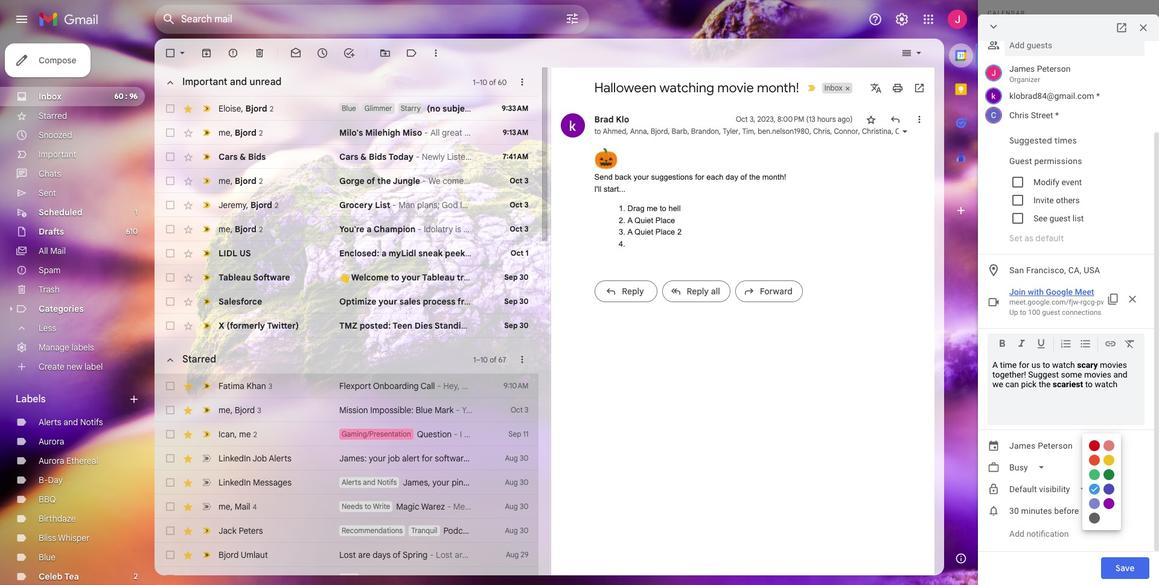 Task type: describe. For each thing, give the bounding box(es) containing it.
row containing salesforce
[[155, 290, 580, 314]]

row containing eloise
[[155, 97, 539, 121]]

connor
[[835, 127, 859, 136]]

aug for james, your pin is 782820. please confirm your email address
[[505, 478, 518, 488]]

oct for you're a champion -
[[510, 225, 523, 234]]

lidl us
[[219, 248, 251, 259]]

of for spring
[[393, 550, 401, 561]]

starred tab panel
[[155, 338, 638, 586]]

🎃 image
[[595, 147, 618, 170]]

of for 67
[[490, 356, 497, 365]]

- right warez
[[447, 502, 451, 513]]

gmail image
[[39, 7, 105, 31]]

important and unread button
[[158, 70, 287, 95]]

for for alert
[[422, 454, 433, 465]]

whisper
[[58, 533, 90, 544]]

aurora ethereal link
[[39, 456, 98, 467]]

day
[[48, 475, 63, 486]]

your inside send back your suggestions for each day of the month! i'll start... drag me to hell a quiet place a quiet place 2
[[634, 173, 649, 182]]

29
[[521, 551, 529, 560]]

me up jack
[[219, 502, 231, 513]]

tyler
[[723, 127, 739, 136]]

been
[[568, 454, 588, 465]]

row containing lidl us
[[155, 242, 539, 266]]

create
[[39, 362, 64, 373]]

move to image
[[379, 47, 391, 59]]

- right today
[[416, 152, 420, 163]]

jack
[[219, 526, 237, 537]]

6 30 from the top
[[520, 503, 529, 512]]

bliss
[[39, 533, 56, 544]]

oct 3 for you're a champion -
[[510, 225, 529, 234]]

alerts and notifs james, your pin is 782820. please confirm your email address
[[342, 478, 638, 489]]

(no
[[427, 103, 441, 114]]

your left pin at left
[[433, 478, 450, 489]]

snoozed
[[39, 130, 72, 141]]

6 row from the top
[[155, 217, 539, 242]]

write
[[373, 503, 390, 512]]

christina
[[863, 127, 892, 136]]

- right jungle
[[423, 176, 427, 187]]

halloween watching movie month!
[[595, 80, 800, 96]]

- right the mark
[[456, 405, 460, 416]]

spring
[[403, 550, 428, 561]]

gaming/presentation question -
[[342, 430, 460, 440]]

start...
[[604, 185, 626, 194]]

oct 1
[[511, 249, 529, 258]]

inbox section options image
[[517, 76, 529, 88]]

1 for 1
[[135, 208, 138, 217]]

sent
[[39, 188, 56, 199]]

your inside optimize your sales process from lead to cash and beyond link
[[379, 297, 398, 307]]

me , bjord 2 for milo's
[[219, 127, 263, 138]]

cash
[[510, 297, 529, 307]]

and for important and unread
[[230, 76, 247, 88]]

bjord down eloise , bjord 2 on the left top of page
[[235, 127, 257, 138]]

mark as read image
[[290, 47, 302, 59]]

2 inside jeremy , bjord 2
[[275, 201, 279, 210]]

x
[[219, 321, 225, 332]]

1 up cash
[[526, 249, 529, 258]]

tea
[[64, 572, 79, 583]]

sep for salesforce
[[505, 297, 518, 306]]

12 row from the top
[[155, 399, 539, 423]]

email
[[585, 478, 605, 489]]

to right welcome
[[391, 272, 400, 283]]

mission
[[340, 405, 368, 416]]

aug 30 for podcasts
[[505, 527, 529, 536]]

drag
[[628, 204, 645, 213]]

report spam image
[[227, 47, 239, 59]]

3 for you're a champion -
[[525, 225, 529, 234]]

question
[[417, 430, 452, 440]]

drafts
[[39, 227, 64, 237]]

and right cash
[[532, 297, 547, 307]]

concrete
[[582, 321, 620, 332]]

aurora ethereal
[[39, 456, 98, 467]]

spam
[[39, 265, 61, 276]]

2023,
[[758, 115, 776, 124]]

asia
[[534, 454, 550, 465]]

alerts for alerts and notifs james, your pin is 782820. please confirm your email address
[[342, 478, 361, 488]]

2 inside eloise , bjord 2
[[270, 104, 274, 113]]

halloween watching movie month! main content
[[155, 39, 1160, 586]]

inbox button
[[823, 83, 844, 94]]

aurora for aurora ethereal
[[39, 456, 64, 467]]

(no subject)
[[427, 103, 477, 114]]

optimize your sales process from lead to cash and beyond link
[[340, 296, 580, 308]]

add to tasks image
[[343, 47, 355, 59]]

day
[[726, 173, 739, 182]]

1 a from the top
[[628, 216, 633, 225]]

me up 'jeremy'
[[219, 175, 231, 186]]

alert
[[402, 454, 420, 465]]

all mail link
[[39, 246, 66, 257]]

1 – 10 of 60
[[473, 78, 507, 87]]

bjord down fatima khan 3
[[235, 405, 255, 416]]

of inside send back your suggestions for each day of the month! i'll start... drag me to hell a quiet place a quiet place 2
[[741, 173, 748, 182]]

to inside send back your suggestions for each day of the month! i'll start... drag me to hell a quiet place a quiet place 2
[[660, 204, 667, 213]]

suggestions
[[651, 173, 693, 182]]

settings image
[[895, 12, 910, 27]]

important and unread tab panel
[[155, 68, 640, 338]]

not starred image
[[865, 114, 877, 126]]

toggle split pane mode image
[[901, 47, 913, 59]]

sunroof,
[[527, 321, 561, 332]]

manage labels link
[[39, 343, 94, 353]]

me inside send back your suggestions for each day of the month! i'll start... drag me to hell a quiet place a quiet place 2
[[647, 204, 658, 213]]

mylidl
[[389, 248, 416, 259]]

row containing bjord umlaut
[[155, 544, 539, 568]]

confirm
[[534, 478, 564, 489]]

1 – 10 of 67
[[474, 356, 507, 365]]

alerts for alerts and notifs
[[39, 417, 61, 428]]

eloise , bjord 2
[[219, 103, 274, 114]]

chats link
[[39, 169, 61, 179]]

categories link
[[39, 304, 84, 315]]

tranquil
[[412, 527, 438, 536]]

in
[[507, 454, 514, 465]]

your left email on the right bottom of the page
[[566, 478, 583, 489]]

ethereal
[[66, 456, 98, 467]]

blue inside labels navigation
[[39, 553, 55, 564]]

2 place from the top
[[656, 228, 676, 237]]

oct for gorge of the jungle -
[[510, 176, 523, 185]]

bjord right 'jeremy'
[[251, 200, 272, 211]]

important for important link
[[39, 149, 76, 160]]

salesforce
[[219, 297, 262, 307]]

(formerly
[[227, 321, 265, 332]]

send
[[595, 173, 613, 182]]

reply all link
[[662, 281, 731, 303]]

today
[[389, 152, 414, 163]]

9:13 am
[[503, 128, 529, 137]]

sep 30 for to
[[505, 297, 529, 306]]

me , bjord 2 for gorge
[[219, 175, 263, 186]]

:
[[125, 92, 128, 101]]

your inside welcome to your tableau trial! link
[[402, 272, 421, 283]]

row containing ican
[[155, 423, 539, 447]]

enclosed: a mylidl sneak peek link
[[340, 248, 488, 260]]

Not starred checkbox
[[865, 114, 877, 126]]

delete image
[[254, 47, 266, 59]]

send back your suggestions for each day of the month! i'll start... drag me to hell a quiet place a quiet place 2
[[595, 173, 787, 237]]

b-
[[39, 475, 48, 486]]

james,
[[403, 478, 431, 489]]

to down brad at the top of page
[[595, 127, 601, 136]]

categories
[[39, 304, 84, 315]]

needs
[[342, 503, 363, 512]]

me right ican
[[239, 429, 251, 440]]

96
[[129, 92, 138, 101]]

4 row from the top
[[155, 169, 539, 193]]

optimize
[[340, 297, 377, 307]]

each
[[707, 173, 724, 182]]

oct 3 for mission impossible: blue mark -
[[511, 406, 529, 415]]

lidl
[[219, 248, 238, 259]]

sent link
[[39, 188, 56, 199]]

cars for cars & bids today -
[[340, 152, 359, 163]]

anna
[[630, 127, 647, 136]]

drafts link
[[39, 227, 64, 237]]

3 for gorge of the jungle -
[[525, 176, 529, 185]]

jacob simon
[[219, 574, 268, 585]]

aug 29
[[506, 551, 529, 560]]

to ahmed , anna , bjord , barb , brandon , tyler , tim , ben.nelson1980 , chris , connor , christina , clark
[[595, 127, 913, 136]]

- right list
[[393, 200, 397, 211]]

oct 3 for gorge of the jungle -
[[510, 176, 529, 185]]

me up ican
[[219, 405, 231, 416]]

labels heading
[[16, 394, 128, 406]]

30 for job
[[520, 454, 529, 463]]

all
[[39, 246, 48, 257]]

reply all
[[687, 286, 721, 297]]

2 inside the ican , me 2
[[253, 430, 257, 439]]

oct for grocery list -
[[510, 201, 523, 210]]

labels navigation
[[0, 39, 155, 586]]

inbox for the inbox 'link'
[[39, 91, 62, 102]]

aug 30 for magic warez
[[505, 503, 529, 512]]

snooze image
[[317, 47, 329, 59]]

welcome to your tableau trial!
[[350, 272, 477, 283]]

610
[[126, 227, 138, 236]]

more image
[[430, 47, 442, 59]]

side panel section
[[945, 39, 979, 576]]

bjord right eloise
[[246, 103, 267, 114]]

hell
[[669, 204, 681, 213]]

10 for 1 – 10 of 60
[[480, 78, 488, 87]]

messages
[[253, 478, 292, 489]]

bjord down jeremy , bjord 2
[[235, 224, 257, 235]]

aug for podcasts
[[505, 527, 518, 536]]



Task type: vqa. For each thing, say whether or not it's contained in the screenshot.
Whisper
yes



Task type: locate. For each thing, give the bounding box(es) containing it.
0 horizontal spatial notifs
[[80, 417, 103, 428]]

1 30 from the top
[[520, 273, 529, 282]]

alerts inside labels navigation
[[39, 417, 61, 428]]

starry
[[401, 104, 421, 113]]

row down milo's
[[155, 145, 539, 169]]

show details image
[[902, 128, 909, 135]]

1 horizontal spatial 60
[[498, 78, 507, 87]]

row up mission
[[155, 375, 539, 399]]

None checkbox
[[164, 47, 176, 59], [164, 175, 176, 187], [164, 296, 176, 308], [164, 320, 176, 332], [164, 453, 176, 465], [164, 501, 176, 513], [164, 550, 176, 562], [164, 47, 176, 59], [164, 175, 176, 187], [164, 296, 176, 308], [164, 320, 176, 332], [164, 453, 176, 465], [164, 501, 176, 513], [164, 550, 176, 562]]

0 vertical spatial a
[[367, 224, 372, 235]]

0 horizontal spatial inbox
[[39, 91, 62, 102]]

1 vertical spatial sep 30
[[505, 297, 529, 306]]

podcasts
[[444, 526, 479, 537]]

- right spring
[[430, 550, 434, 561]]

me , bjord 2 for you're
[[219, 224, 263, 235]]

30 for software
[[520, 273, 529, 282]]

subject)
[[443, 103, 477, 114]]

60 inside important and unread tab panel
[[498, 78, 507, 87]]

your up sales
[[402, 272, 421, 283]]

10 for 1 – 10 of 67
[[481, 356, 488, 365]]

0 horizontal spatial a
[[367, 224, 372, 235]]

alerts
[[39, 417, 61, 428], [269, 454, 292, 465], [342, 478, 361, 488]]

aug down please
[[505, 503, 518, 512]]

1 vertical spatial starred
[[182, 354, 216, 366]]

1 horizontal spatial for
[[696, 173, 705, 182]]

aug for magic warez
[[505, 503, 518, 512]]

the inside important and unread tab panel
[[377, 176, 391, 187]]

17 row from the top
[[155, 520, 539, 544]]

1 vertical spatial quiet
[[635, 228, 654, 237]]

2 inside labels navigation
[[134, 573, 138, 582]]

2 aurora from the top
[[39, 456, 64, 467]]

1 horizontal spatial notifs
[[378, 478, 397, 488]]

& for cars & bids today -
[[361, 152, 367, 163]]

support image
[[869, 12, 883, 27]]

aug left 29
[[506, 551, 519, 560]]

and for alerts and notifs james, your pin is 782820. please confirm your email address
[[363, 478, 376, 488]]

sep for tableau software
[[505, 273, 518, 282]]

labels image
[[406, 47, 418, 59]]

0 vertical spatial alerts
[[39, 417, 61, 428]]

unread
[[250, 76, 282, 88]]

row containing jack peters
[[155, 520, 539, 544]]

1 vertical spatial linkedin
[[219, 478, 251, 489]]

aug right engineer at the bottom of the page
[[505, 454, 518, 463]]

blue up milo's
[[342, 104, 356, 113]]

aurora link
[[39, 437, 64, 448]]

1 aug 30 from the top
[[505, 454, 529, 463]]

alerts inside alerts and notifs james, your pin is 782820. please confirm your email address
[[342, 478, 361, 488]]

sep 30 up car
[[505, 297, 529, 306]]

bids for cars & bids today -
[[369, 152, 387, 163]]

2 vertical spatial sep 30
[[505, 321, 529, 330]]

archive image
[[201, 47, 213, 59]]

row down glimmer
[[155, 121, 539, 145]]

your
[[634, 173, 649, 182], [402, 272, 421, 283], [379, 297, 398, 307], [369, 454, 386, 465], [433, 478, 450, 489], [566, 478, 583, 489]]

sep for x (formerly twitter)
[[505, 321, 518, 330]]

60 left inbox section options "image" on the top of the page
[[498, 78, 507, 87]]

0 vertical spatial 60
[[498, 78, 507, 87]]

row down you're
[[155, 242, 539, 266]]

7 row from the top
[[155, 242, 539, 266]]

row containing linkedin job alerts
[[155, 447, 620, 471]]

1 vertical spatial 60
[[114, 92, 124, 101]]

created
[[590, 454, 620, 465]]

11
[[523, 430, 529, 439]]

0 vertical spatial sep 30
[[505, 273, 529, 282]]

5 30 from the top
[[520, 478, 529, 488]]

– for 1 – 10 of 67
[[476, 356, 481, 365]]

beyond
[[549, 297, 580, 307]]

b-day
[[39, 475, 63, 486]]

month! right the "day"
[[763, 173, 787, 182]]

28
[[521, 575, 529, 584]]

0 horizontal spatial tableau
[[219, 272, 251, 283]]

tmz
[[340, 321, 358, 332]]

30 up 29
[[520, 527, 529, 536]]

0 vertical spatial important
[[182, 76, 228, 88]]

7 30 from the top
[[520, 527, 529, 536]]

- right call
[[437, 381, 441, 392]]

- right oranges
[[398, 574, 402, 585]]

less button
[[0, 319, 145, 338]]

aurora
[[39, 437, 64, 448], [39, 456, 64, 467]]

1 vertical spatial –
[[476, 356, 481, 365]]

18 row from the top
[[155, 544, 539, 568]]

a for champion
[[367, 224, 372, 235]]

3 row from the top
[[155, 145, 539, 169]]

1 vertical spatial mail
[[235, 502, 250, 513]]

0 vertical spatial mail
[[50, 246, 66, 257]]

– inside important and unread tab panel
[[476, 78, 480, 87]]

– up subject)
[[476, 78, 480, 87]]

a
[[628, 216, 633, 225], [628, 228, 633, 237]]

0 vertical spatial month!
[[757, 80, 800, 96]]

main menu image
[[14, 12, 29, 27]]

your left sales
[[379, 297, 398, 307]]

row down lost
[[155, 568, 539, 586]]

0 horizontal spatial blue
[[39, 553, 55, 564]]

magic
[[396, 502, 420, 513]]

optimize your sales process from lead to cash and beyond
[[340, 297, 580, 307]]

me
[[219, 127, 231, 138], [219, 175, 231, 186], [647, 204, 658, 213], [219, 224, 231, 235], [219, 405, 231, 416], [239, 429, 251, 440], [219, 502, 231, 513]]

0 horizontal spatial mail
[[50, 246, 66, 257]]

oct inside starred tab panel
[[511, 406, 523, 415]]

bliss whisper link
[[39, 533, 90, 544]]

3 me , bjord 2 from the top
[[219, 224, 263, 235]]

2 aug 30 from the top
[[505, 478, 529, 488]]

blue inside important and unread tab panel
[[342, 104, 356, 113]]

for inside send back your suggestions for each day of the month! i'll start... drag me to hell a quiet place a quiet place 2
[[696, 173, 705, 182]]

3 sep 30 from the top
[[505, 321, 529, 330]]

30 down please
[[520, 503, 529, 512]]

1 quiet from the top
[[635, 216, 654, 225]]

0 vertical spatial place
[[656, 216, 676, 225]]

to right lead on the left bottom of the page
[[499, 297, 508, 307]]

1 for 1 – 10 of 67
[[474, 356, 476, 365]]

1 vertical spatial for
[[422, 454, 433, 465]]

of left 67 at the left bottom of the page
[[490, 356, 497, 365]]

-
[[425, 127, 428, 138], [416, 152, 420, 163], [423, 176, 427, 187], [393, 200, 397, 211], [418, 224, 422, 235], [437, 381, 441, 392], [456, 405, 460, 416], [454, 430, 458, 440], [447, 502, 451, 513], [430, 550, 434, 561], [398, 574, 402, 585]]

0 horizontal spatial for
[[422, 454, 433, 465]]

forward link
[[736, 281, 803, 303]]

3 for mission impossible: blue mark -
[[525, 406, 529, 415]]

& up gorge on the top left
[[361, 152, 367, 163]]

0 horizontal spatial important
[[39, 149, 76, 160]]

aug 28
[[506, 575, 529, 584]]

30 down east
[[520, 478, 529, 488]]

of right gorge on the top left
[[367, 176, 375, 187]]

8:00 pm
[[778, 115, 805, 124]]

scheduled link
[[39, 207, 83, 218]]

needs to write magic warez -
[[342, 502, 454, 513]]

1 vertical spatial alerts
[[269, 454, 292, 465]]

aug left the 28
[[506, 575, 519, 584]]

important for important and unread
[[182, 76, 228, 88]]

inbox inside button
[[825, 83, 843, 92]]

of left inbox section options "image" on the top of the page
[[489, 78, 496, 87]]

1 me , bjord 2 from the top
[[219, 127, 263, 138]]

row up grocery
[[155, 169, 539, 193]]

1 vertical spatial month!
[[763, 173, 787, 182]]

mail inside starred tab panel
[[235, 502, 250, 513]]

👋 image
[[340, 274, 350, 284]]

10 inside important and unread tab panel
[[480, 78, 488, 87]]

me , bjord 2 down cars & bids
[[219, 175, 263, 186]]

1 vertical spatial blue
[[416, 405, 433, 416]]

0 vertical spatial quiet
[[635, 216, 654, 225]]

– left 67 at the left bottom of the page
[[476, 356, 481, 365]]

linkedin for linkedin job alerts
[[219, 454, 251, 465]]

1 linkedin from the top
[[219, 454, 251, 465]]

aug right 782820.
[[505, 478, 518, 488]]

aug 30 for james, your pin is 782820. please confirm your email address
[[505, 478, 529, 488]]

1 aurora from the top
[[39, 437, 64, 448]]

east
[[516, 454, 532, 465]]

1 vertical spatial important
[[39, 149, 76, 160]]

umlaut
[[241, 550, 268, 561]]

1 vertical spatial a
[[382, 248, 387, 259]]

1 horizontal spatial blue
[[342, 104, 356, 113]]

0 horizontal spatial alerts
[[39, 417, 61, 428]]

10 row from the top
[[155, 314, 640, 338]]

labels
[[72, 343, 94, 353]]

- right question
[[454, 430, 458, 440]]

3 for grocery list -
[[525, 201, 529, 210]]

2 & from the left
[[361, 152, 367, 163]]

aug
[[505, 454, 518, 463], [505, 478, 518, 488], [505, 503, 518, 512], [505, 527, 518, 536], [506, 551, 519, 560], [506, 575, 519, 584]]

starred inside labels navigation
[[39, 111, 67, 121]]

2 me , bjord 2 from the top
[[219, 175, 263, 186]]

to left "write"
[[365, 503, 372, 512]]

2 row from the top
[[155, 121, 539, 145]]

and for alerts and notifs
[[64, 417, 78, 428]]

inbox inside labels navigation
[[39, 91, 62, 102]]

4 30 from the top
[[520, 454, 529, 463]]

enclosed:
[[340, 248, 380, 259]]

oct 3 for grocery list -
[[510, 201, 529, 210]]

1 bids from the left
[[248, 152, 266, 163]]

1 horizontal spatial mail
[[235, 502, 250, 513]]

bjord down jack
[[219, 550, 239, 561]]

0 horizontal spatial 60
[[114, 92, 124, 101]]

linkedin for linkedin messages
[[219, 478, 251, 489]]

0 vertical spatial a
[[628, 216, 633, 225]]

0 vertical spatial aurora
[[39, 437, 64, 448]]

1 for 1 – 10 of 60
[[473, 78, 476, 87]]

aurora for aurora link
[[39, 437, 64, 448]]

are
[[358, 550, 371, 561]]

14 row from the top
[[155, 447, 620, 471]]

birthdaze link
[[39, 514, 76, 525]]

hours
[[818, 115, 836, 124]]

1 horizontal spatial &
[[361, 152, 367, 163]]

inbox
[[825, 83, 843, 92], [39, 91, 62, 102]]

row down gaming/presentation
[[155, 447, 620, 471]]

2 linkedin from the top
[[219, 478, 251, 489]]

0 horizontal spatial &
[[240, 152, 246, 163]]

of for 60
[[489, 78, 496, 87]]

0 vertical spatial 10
[[480, 78, 488, 87]]

0 horizontal spatial starred
[[39, 111, 67, 121]]

0 vertical spatial for
[[696, 173, 705, 182]]

address
[[608, 478, 638, 489]]

60
[[498, 78, 507, 87], [114, 92, 124, 101]]

– inside starred tab panel
[[476, 356, 481, 365]]

jack peters
[[219, 526, 263, 537]]

for inside james: your job alert for software engineer in east asia has been created link
[[422, 454, 433, 465]]

1 inside starred tab panel
[[474, 356, 476, 365]]

1 inside labels navigation
[[135, 208, 138, 217]]

13 row from the top
[[155, 423, 539, 447]]

30 right "in"
[[520, 454, 529, 463]]

oct for mission impossible: blue mark -
[[511, 406, 523, 415]]

(13
[[807, 115, 816, 124]]

3 aug 30 from the top
[[505, 503, 529, 512]]

1 horizontal spatial cars
[[340, 152, 359, 163]]

days
[[373, 550, 391, 561]]

sep 30 for car
[[505, 321, 529, 330]]

the left jungle
[[377, 176, 391, 187]]

reply
[[687, 286, 709, 297]]

list
[[375, 200, 391, 211]]

inbox for the inbox button
[[825, 83, 843, 92]]

lost
[[340, 550, 356, 561]]

watching
[[660, 80, 715, 96]]

30 down oct 1
[[520, 273, 529, 282]]

2 30 from the top
[[520, 297, 529, 306]]

2 vertical spatial blue
[[39, 553, 55, 564]]

create new label link
[[39, 362, 103, 373]]

mail inside labels navigation
[[50, 246, 66, 257]]

3 inside me , bjord 3
[[257, 406, 261, 415]]

row containing jacob simon
[[155, 568, 539, 586]]

and inside button
[[230, 76, 247, 88]]

10 left inbox section options "image" on the top of the page
[[480, 78, 488, 87]]

tab list
[[945, 39, 979, 542]]

sep 11
[[509, 430, 529, 439]]

engineer
[[471, 454, 505, 465]]

bids for cars & bids
[[248, 152, 266, 163]]

2 vertical spatial me , bjord 2
[[219, 224, 263, 235]]

a for mylidl
[[382, 248, 387, 259]]

5 row from the top
[[155, 193, 539, 217]]

starred inside button
[[182, 354, 216, 366]]

1 horizontal spatial the
[[750, 173, 761, 182]]

call
[[421, 381, 435, 392]]

software
[[253, 272, 290, 283]]

and left unread
[[230, 76, 247, 88]]

0 horizontal spatial bids
[[248, 152, 266, 163]]

1 horizontal spatial a
[[382, 248, 387, 259]]

the right the "day"
[[750, 173, 761, 182]]

row up recommendations
[[155, 495, 539, 520]]

60 inside labels navigation
[[114, 92, 124, 101]]

0 vertical spatial linkedin
[[219, 454, 251, 465]]

1 horizontal spatial alerts
[[269, 454, 292, 465]]

me up lidl
[[219, 224, 231, 235]]

2 sep 30 from the top
[[505, 297, 529, 306]]

blue down bliss
[[39, 553, 55, 564]]

aug for -
[[506, 551, 519, 560]]

30 down cash
[[520, 321, 529, 330]]

2 cars from the left
[[340, 152, 359, 163]]

0 vertical spatial me , bjord 2
[[219, 127, 263, 138]]

a left mylidl
[[382, 248, 387, 259]]

15 row from the top
[[155, 471, 638, 495]]

2 horizontal spatial alerts
[[342, 478, 361, 488]]

the
[[750, 173, 761, 182], [377, 176, 391, 187]]

3 30 from the top
[[520, 321, 529, 330]]

lost are days of spring -
[[340, 550, 436, 561]]

important inside button
[[182, 76, 228, 88]]

me down eloise
[[219, 127, 231, 138]]

10 inside starred tab panel
[[481, 356, 488, 365]]

sep down cash
[[505, 321, 518, 330]]

1 row from the top
[[155, 97, 539, 121]]

gorge of the jungle -
[[340, 176, 429, 187]]

of right the "day"
[[741, 173, 748, 182]]

oct inside cell
[[736, 115, 748, 124]]

19 row from the top
[[155, 568, 539, 586]]

aug up aug 29
[[505, 527, 518, 536]]

2 inside send back your suggestions for each day of the month! i'll start... drag me to hell a quiet place a quiet place 2
[[678, 228, 682, 237]]

row down recommendations
[[155, 544, 539, 568]]

for right alert
[[422, 454, 433, 465]]

your inside james: your job alert for software engineer in east asia has been created link
[[369, 454, 386, 465]]

search mail image
[[158, 8, 180, 30]]

row containing cars & bids
[[155, 145, 539, 169]]

cars & bids
[[219, 152, 266, 163]]

1 horizontal spatial inbox
[[825, 83, 843, 92]]

1 vertical spatial place
[[656, 228, 676, 237]]

cars for cars & bids
[[219, 152, 238, 163]]

None search field
[[155, 5, 590, 34]]

me , bjord 2 up cars & bids
[[219, 127, 263, 138]]

notifs down 'labels' heading
[[80, 417, 103, 428]]

recommendations
[[342, 527, 403, 536]]

sep inside starred tab panel
[[509, 430, 522, 439]]

linkedin up me , mail 4
[[219, 478, 251, 489]]

0 vertical spatial –
[[476, 78, 480, 87]]

row containing linkedin messages
[[155, 471, 638, 495]]

blue inside starred tab panel
[[416, 405, 433, 416]]

bjord down cars & bids
[[235, 175, 257, 186]]

flexport onboarding call -
[[340, 381, 444, 392]]

month! inside send back your suggestions for each day of the month! i'll start... drag me to hell a quiet place a quiet place 2
[[763, 173, 787, 182]]

row containing x (formerly twitter)
[[155, 314, 640, 338]]

for left each at the top right of the page
[[696, 173, 705, 182]]

linkedin job alerts
[[219, 454, 292, 465]]

& for cars & bids
[[240, 152, 246, 163]]

important and unread
[[182, 76, 282, 88]]

8 row from the top
[[155, 266, 539, 290]]

the inside send back your suggestions for each day of the month! i'll start... drag me to hell a quiet place a quiet place 2
[[750, 173, 761, 182]]

brad
[[595, 114, 614, 125]]

- right miso
[[425, 127, 428, 138]]

1 horizontal spatial important
[[182, 76, 228, 88]]

30 for peters
[[520, 527, 529, 536]]

sep right lead on the left bottom of the page
[[505, 297, 518, 306]]

welcome to your tableau trial! link
[[340, 272, 477, 284]]

starred link
[[39, 111, 67, 121]]

row down sales
[[155, 314, 640, 338]]

1 horizontal spatial tableau
[[422, 272, 455, 283]]

notifs inside labels navigation
[[80, 417, 103, 428]]

row
[[155, 97, 539, 121], [155, 121, 539, 145], [155, 145, 539, 169], [155, 169, 539, 193], [155, 193, 539, 217], [155, 217, 539, 242], [155, 242, 539, 266], [155, 266, 539, 290], [155, 290, 580, 314], [155, 314, 640, 338], [155, 375, 539, 399], [155, 399, 539, 423], [155, 423, 539, 447], [155, 447, 620, 471], [155, 471, 638, 495], [155, 495, 539, 520], [155, 520, 539, 544], [155, 544, 539, 568], [155, 568, 539, 586]]

1 cars from the left
[[219, 152, 238, 163]]

notifs for alerts and notifs james, your pin is 782820. please confirm your email address
[[378, 478, 397, 488]]

bjord left barb
[[651, 127, 668, 136]]

oct 3 inside starred tab panel
[[511, 406, 529, 415]]

1 vertical spatial notifs
[[378, 478, 397, 488]]

1 tableau from the left
[[219, 272, 251, 283]]

0 horizontal spatial cars
[[219, 152, 238, 163]]

bids left today
[[369, 152, 387, 163]]

a inside the enclosed: a mylidl sneak peek link
[[382, 248, 387, 259]]

1 horizontal spatial bids
[[369, 152, 387, 163]]

your left job
[[369, 454, 386, 465]]

0 horizontal spatial the
[[377, 176, 391, 187]]

row containing jeremy
[[155, 193, 539, 217]]

sep left 11
[[509, 430, 522, 439]]

tmz posted: teen dies standing through car sunroof, hits concrete be... link
[[340, 320, 640, 332]]

your right back
[[634, 173, 649, 182]]

2 tableau from the left
[[422, 272, 455, 283]]

1 vertical spatial me , bjord 2
[[219, 175, 263, 186]]

sneak
[[419, 248, 443, 259]]

2 vertical spatial alerts
[[342, 478, 361, 488]]

linkedin
[[219, 454, 251, 465], [219, 478, 251, 489]]

None checkbox
[[164, 103, 176, 115], [164, 127, 176, 139], [164, 151, 176, 163], [164, 199, 176, 211], [164, 224, 176, 236], [164, 248, 176, 260], [164, 272, 176, 284], [164, 381, 176, 393], [164, 405, 176, 417], [164, 429, 176, 441], [164, 477, 176, 489], [164, 526, 176, 538], [164, 574, 176, 586], [164, 103, 176, 115], [164, 127, 176, 139], [164, 151, 176, 163], [164, 199, 176, 211], [164, 224, 176, 236], [164, 248, 176, 260], [164, 272, 176, 284], [164, 381, 176, 393], [164, 405, 176, 417], [164, 429, 176, 441], [164, 477, 176, 489], [164, 526, 176, 538], [164, 574, 176, 586]]

& up jeremy , bjord 2
[[240, 152, 246, 163]]

1 vertical spatial aurora
[[39, 456, 64, 467]]

james: your job alert for software engineer in east asia has been created link
[[340, 453, 620, 465]]

row containing tableau software
[[155, 266, 539, 290]]

car
[[510, 321, 525, 332]]

to inside needs to write magic warez -
[[365, 503, 372, 512]]

celeb tea
[[39, 572, 79, 583]]

row up needs to write magic warez -
[[155, 471, 638, 495]]

us
[[240, 248, 251, 259]]

important down archive icon
[[182, 76, 228, 88]]

1 vertical spatial a
[[628, 228, 633, 237]]

16 row from the top
[[155, 495, 539, 520]]

0 vertical spatial starred
[[39, 111, 67, 121]]

you're a champion -
[[340, 224, 424, 235]]

job
[[253, 454, 267, 465]]

for for suggestions
[[696, 173, 705, 182]]

important inside labels navigation
[[39, 149, 76, 160]]

1 place from the top
[[656, 216, 676, 225]]

mission impossible: blue mark -
[[340, 405, 462, 416]]

to left hell at the right top of the page
[[660, 204, 667, 213]]

2 a from the top
[[628, 228, 633, 237]]

,
[[241, 103, 243, 114], [627, 127, 629, 136], [647, 127, 649, 136], [668, 127, 670, 136], [688, 127, 690, 136], [720, 127, 721, 136], [739, 127, 741, 136], [755, 127, 756, 136], [810, 127, 812, 136], [831, 127, 833, 136], [859, 127, 861, 136], [892, 127, 894, 136], [943, 127, 946, 136], [972, 127, 976, 136], [1025, 127, 1029, 136], [1051, 127, 1055, 136], [1064, 127, 1068, 136], [1157, 127, 1160, 136], [231, 127, 233, 138], [231, 175, 233, 186], [246, 200, 248, 211], [231, 224, 233, 235], [231, 405, 233, 416], [235, 429, 237, 440], [231, 502, 233, 513]]

30 for (formerly
[[520, 321, 529, 330]]

notifs inside alerts and notifs james, your pin is 782820. please confirm your email address
[[378, 478, 397, 488]]

james: your job alert for software engineer in east asia has been created
[[340, 454, 620, 465]]

a right you're
[[367, 224, 372, 235]]

halloween
[[595, 80, 657, 96]]

4 aug 30 from the top
[[505, 527, 529, 536]]

2 horizontal spatial blue
[[416, 405, 433, 416]]

Search mail text field
[[181, 13, 532, 25]]

aug for oranges
[[506, 575, 519, 584]]

11 row from the top
[[155, 375, 539, 399]]

- up the enclosed: a mylidl sneak peek link
[[418, 224, 422, 235]]

30 for messages
[[520, 478, 529, 488]]

bbq link
[[39, 495, 56, 506]]

sep 30 down oct 1
[[505, 273, 529, 282]]

aug 30 down please
[[505, 503, 529, 512]]

me right drag in the right top of the page
[[647, 204, 658, 213]]

sep down oct 1
[[505, 273, 518, 282]]

row down flexport
[[155, 399, 539, 423]]

1 sep 30 from the top
[[505, 273, 529, 282]]

oct 3, 2023, 8:00 pm (13 hours ago) cell
[[736, 114, 853, 126]]

warez
[[421, 502, 445, 513]]

1 horizontal spatial starred
[[182, 354, 216, 366]]

aug 30 down "in"
[[505, 478, 529, 488]]

9:10 am
[[504, 382, 529, 391]]

tableau down lidl us
[[219, 272, 251, 283]]

3 inside fatima khan 3
[[269, 382, 273, 391]]

blue left the mark
[[416, 405, 433, 416]]

dies
[[415, 321, 433, 332]]

notifs up "write"
[[378, 478, 397, 488]]

notifs for alerts and notifs
[[80, 417, 103, 428]]

60 left the :
[[114, 92, 124, 101]]

advanced search options image
[[561, 7, 585, 31]]

👀 image
[[468, 249, 478, 260]]

aurora down aurora link
[[39, 456, 64, 467]]

and inside labels navigation
[[64, 417, 78, 428]]

0 vertical spatial blue
[[342, 104, 356, 113]]

10 left 67 at the left bottom of the page
[[481, 356, 488, 365]]

mail right all on the left of the page
[[50, 246, 66, 257]]

me , bjord 3
[[219, 405, 261, 416]]

2 quiet from the top
[[635, 228, 654, 237]]

aug 30 up aug 29
[[505, 527, 529, 536]]

row up milo's
[[155, 97, 539, 121]]

row containing fatima khan
[[155, 375, 539, 399]]

2
[[270, 104, 274, 113], [259, 128, 263, 137], [259, 177, 263, 186], [275, 201, 279, 210], [259, 225, 263, 234], [678, 228, 682, 237], [253, 430, 257, 439], [134, 573, 138, 582]]

0 vertical spatial notifs
[[80, 417, 103, 428]]

–
[[476, 78, 480, 87], [476, 356, 481, 365]]

1 & from the left
[[240, 152, 246, 163]]

2 bids from the left
[[369, 152, 387, 163]]

and inside alerts and notifs james, your pin is 782820. please confirm your email address
[[363, 478, 376, 488]]

1 vertical spatial 10
[[481, 356, 488, 365]]

1 up 610
[[135, 208, 138, 217]]

9 row from the top
[[155, 290, 580, 314]]

– for 1 – 10 of 60
[[476, 78, 480, 87]]



